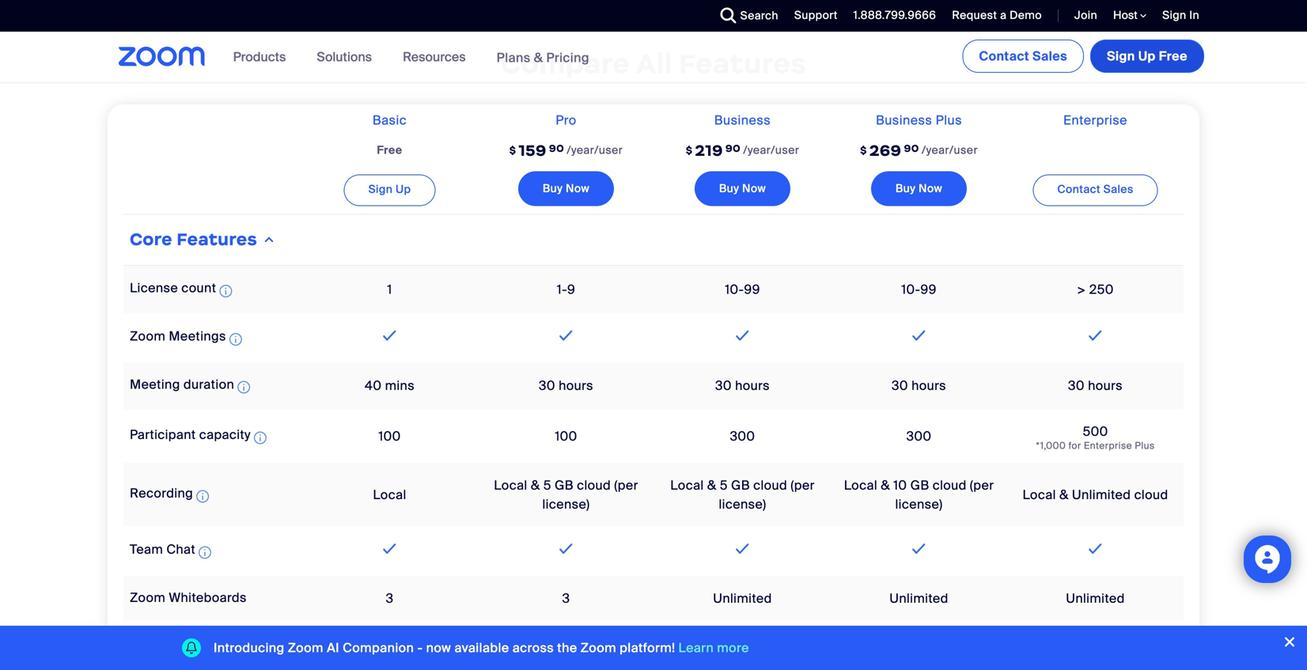 Task type: describe. For each thing, give the bounding box(es) containing it.
business for business
[[715, 112, 771, 129]]

1 free premium zoom apps for 1 year (terms apply) from the left
[[487, 636, 646, 670]]

now for 269
[[919, 181, 943, 196]]

2 (per from the left
[[791, 477, 815, 494]]

2 30 hours from the left
[[716, 378, 770, 394]]

compare
[[501, 46, 630, 81]]

enterprise inside 500 *1,000 for enterprise plus
[[1084, 440, 1133, 452]]

1 license) from the left
[[543, 496, 590, 513]]

compare all features
[[501, 46, 807, 81]]

meetings
[[169, 328, 226, 345]]

contact inside meetings navigation
[[980, 48, 1030, 65]]

whiteboards
[[169, 590, 247, 606]]

search
[[741, 8, 779, 23]]

across
[[513, 640, 554, 657]]

team chat image
[[199, 543, 211, 562]]

2 (terms from the left
[[732, 655, 771, 670]]

40 mins
[[365, 378, 415, 394]]

159
[[519, 141, 547, 160]]

40
[[365, 378, 382, 394]]

1 local & 5 gb cloud (per license) from the left
[[494, 477, 639, 513]]

buy for 219
[[719, 181, 740, 196]]

introducing zoom ai companion - now available across the zoom platform! learn more
[[214, 640, 750, 657]]

zoom meetings image
[[229, 330, 242, 349]]

buy now link for 159
[[518, 171, 614, 206]]

right image
[[261, 233, 277, 246]]

1 hours from the left
[[559, 378, 594, 394]]

1 horizontal spatial features
[[679, 46, 807, 81]]

products button
[[233, 32, 293, 82]]

2 year from the left
[[703, 655, 729, 670]]

2 apps from the left
[[792, 636, 822, 653]]

meeting
[[130, 376, 180, 393]]

zoom right the on the bottom of the page
[[581, 640, 617, 657]]

2 license) from the left
[[719, 496, 767, 513]]

1 apply) from the left
[[598, 655, 635, 670]]

demo
[[1010, 8, 1043, 23]]

pricing
[[547, 49, 590, 66]]

pro
[[556, 112, 577, 129]]

for inside 500 *1,000 for enterprise plus
[[1069, 440, 1082, 452]]

-
[[418, 640, 423, 657]]

zoom whiteboards
[[130, 590, 247, 606]]

1 10-99 from the left
[[725, 281, 761, 298]]

/year/user for 269
[[922, 143, 978, 157]]

core
[[130, 229, 173, 250]]

2 free premium zoom apps for 1 year (terms apply) from the left
[[664, 636, 822, 670]]

& inside product information navigation
[[534, 49, 543, 66]]

90 for 159
[[549, 142, 565, 155]]

team
[[130, 542, 163, 558]]

sign up free button
[[1091, 40, 1205, 73]]

solutions button
[[317, 32, 379, 82]]

plus inside 500 *1,000 for enterprise plus
[[1135, 440, 1155, 452]]

recording
[[130, 485, 193, 502]]

free inside button
[[1159, 48, 1188, 65]]

chat
[[167, 542, 196, 558]]

basic
[[373, 112, 407, 129]]

recording application
[[130, 485, 212, 506]]

plans & pricing
[[497, 49, 590, 66]]

join
[[1075, 8, 1098, 23]]

participant capacity application
[[130, 427, 270, 448]]

sign for sign in
[[1163, 8, 1187, 23]]

count
[[181, 280, 216, 297]]

meeting duration
[[130, 376, 234, 393]]

269
[[870, 141, 902, 160]]

2 hours from the left
[[735, 378, 770, 394]]

team chat application
[[130, 542, 215, 562]]

ai
[[327, 640, 340, 657]]

core features
[[130, 229, 257, 250]]

business plus
[[876, 112, 963, 129]]

2 premium from the left
[[695, 636, 749, 653]]

500
[[1083, 424, 1109, 440]]

platform!
[[620, 640, 676, 657]]

product information navigation
[[221, 32, 602, 84]]

business for business plus
[[876, 112, 933, 129]]

license count image
[[220, 282, 232, 301]]

capacity
[[199, 427, 251, 443]]

10
[[894, 477, 908, 494]]

local & unlimited cloud
[[1023, 487, 1169, 503]]

team chat
[[130, 542, 196, 558]]

$ 159 90 /year/user
[[510, 141, 623, 160]]

zoom left platform!
[[576, 636, 612, 653]]

available
[[455, 640, 509, 657]]

sales inside meetings navigation
[[1033, 48, 1068, 65]]

0 vertical spatial plus
[[936, 112, 963, 129]]

local & 10 gb cloud (per license)
[[844, 477, 995, 513]]

2 10- from the left
[[902, 281, 921, 298]]

essential
[[130, 635, 186, 652]]

sign for sign up free
[[1107, 48, 1136, 65]]

0 vertical spatial enterprise
[[1064, 112, 1128, 129]]

9
[[568, 281, 576, 298]]

2 5 from the left
[[720, 477, 728, 494]]

1-
[[557, 281, 568, 298]]

90 for 269
[[904, 142, 920, 155]]

all
[[636, 46, 673, 81]]

1 gb from the left
[[555, 477, 574, 494]]

4 30 hours from the left
[[1069, 378, 1123, 394]]

2 100 from the left
[[555, 428, 578, 445]]

*1,000
[[1037, 440, 1066, 452]]

2 3 from the left
[[563, 590, 570, 607]]

core features cell
[[123, 221, 1184, 259]]

cloud inside local & 10 gb cloud (per license)
[[933, 477, 967, 494]]

buy now for 269
[[896, 181, 943, 196]]

participant capacity image
[[254, 429, 267, 448]]

500 *1,000 for enterprise plus
[[1037, 424, 1155, 452]]

sign in
[[1163, 8, 1200, 23]]

sign for sign up
[[369, 182, 393, 197]]

$ for 159
[[510, 144, 516, 157]]

mins
[[385, 378, 415, 394]]

& inside local & 10 gb cloud (per license)
[[881, 477, 890, 494]]

support
[[795, 8, 838, 23]]

core features application
[[123, 104, 1184, 670]]

companion
[[343, 640, 414, 657]]

join link up meetings navigation
[[1075, 8, 1098, 23]]

more
[[717, 640, 750, 657]]

1 30 hours from the left
[[539, 378, 594, 394]]

1 300 from the left
[[730, 428, 756, 445]]

zoom inside application
[[130, 328, 166, 345]]

recording image
[[196, 487, 209, 506]]

essential apps
[[130, 635, 221, 652]]

learn
[[679, 640, 714, 657]]

now
[[426, 640, 451, 657]]

buy for 159
[[543, 181, 563, 196]]

features inside cell
[[177, 229, 257, 250]]



Task type: vqa. For each thing, say whether or not it's contained in the screenshot.


Task type: locate. For each thing, give the bounding box(es) containing it.
1 horizontal spatial sales
[[1104, 182, 1134, 197]]

100
[[379, 428, 401, 445], [555, 428, 578, 445]]

2 now from the left
[[743, 181, 766, 196]]

3 buy from the left
[[896, 181, 916, 196]]

free right now at the bottom
[[487, 636, 515, 653]]

for
[[1069, 440, 1082, 452], [498, 655, 515, 670], [675, 655, 691, 670]]

0 horizontal spatial year
[[527, 655, 553, 670]]

0 horizontal spatial premium
[[518, 636, 573, 653]]

3 buy now from the left
[[896, 181, 943, 196]]

0 horizontal spatial 5
[[544, 477, 552, 494]]

business
[[715, 112, 771, 129], [876, 112, 933, 129]]

search button
[[709, 0, 783, 32]]

now down $ 269 90 /year/user
[[919, 181, 943, 196]]

0 horizontal spatial 300
[[730, 428, 756, 445]]

2 apply) from the left
[[775, 655, 811, 670]]

0 horizontal spatial $
[[510, 144, 516, 157]]

0 horizontal spatial business
[[715, 112, 771, 129]]

3 30 hours from the left
[[892, 378, 947, 394]]

1 vertical spatial enterprise
[[1084, 440, 1133, 452]]

0 horizontal spatial included image
[[379, 539, 400, 558]]

buy now link down $ 219 90 /year/user
[[695, 171, 791, 206]]

1.888.799.9666 button
[[842, 0, 941, 32], [854, 8, 937, 23]]

90 inside $ 269 90 /year/user
[[904, 142, 920, 155]]

1 vertical spatial plus
[[1135, 440, 1155, 452]]

1 horizontal spatial 100
[[555, 428, 578, 445]]

$ inside $ 159 90 /year/user
[[510, 144, 516, 157]]

1 /year/user from the left
[[567, 143, 623, 157]]

gb
[[555, 477, 574, 494], [731, 477, 750, 494], [911, 477, 930, 494]]

0 horizontal spatial gb
[[555, 477, 574, 494]]

1 buy now link from the left
[[518, 171, 614, 206]]

2 /year/user from the left
[[744, 143, 800, 157]]

1 horizontal spatial contact
[[1058, 182, 1101, 197]]

apps right more
[[792, 636, 822, 653]]

2 horizontal spatial buy now
[[896, 181, 943, 196]]

1 horizontal spatial year
[[703, 655, 729, 670]]

up for sign up
[[396, 182, 411, 197]]

1 vertical spatial contact
[[1058, 182, 1101, 197]]

plans & pricing link
[[497, 49, 590, 66], [497, 49, 590, 66]]

license count application
[[130, 280, 235, 301]]

1 3 from the left
[[386, 590, 394, 607]]

contact sales inside core features application
[[1058, 182, 1134, 197]]

/year/user for 159
[[567, 143, 623, 157]]

now for 219
[[743, 181, 766, 196]]

contact sales inside meetings navigation
[[980, 48, 1068, 65]]

for left the on the bottom of the page
[[498, 655, 515, 670]]

sign up
[[369, 182, 411, 197]]

the
[[558, 640, 578, 657]]

premium
[[518, 636, 573, 653], [695, 636, 749, 653]]

1 now from the left
[[566, 181, 590, 196]]

sign down basic
[[369, 182, 393, 197]]

buy now link for 219
[[695, 171, 791, 206]]

buy now for 159
[[543, 181, 590, 196]]

0 horizontal spatial (terms
[[556, 655, 595, 670]]

1 horizontal spatial buy now
[[719, 181, 766, 196]]

1 horizontal spatial 5
[[720, 477, 728, 494]]

buy down $ 269 90 /year/user
[[896, 181, 916, 196]]

1-9
[[557, 281, 576, 298]]

3 up companion
[[386, 590, 394, 607]]

buy
[[543, 181, 563, 196], [719, 181, 740, 196], [896, 181, 916, 196]]

2 business from the left
[[876, 112, 933, 129]]

(terms right across
[[556, 655, 595, 670]]

request a demo
[[953, 8, 1043, 23]]

1 horizontal spatial buy
[[719, 181, 740, 196]]

products
[[233, 49, 286, 65]]

participant capacity
[[130, 427, 251, 443]]

$ left 219
[[686, 144, 693, 157]]

zoom meetings application
[[130, 328, 245, 349]]

3 90 from the left
[[904, 142, 920, 155]]

90 for 219
[[726, 142, 741, 155]]

join link left the host
[[1063, 0, 1102, 32]]

meetings navigation
[[960, 32, 1208, 76]]

0 horizontal spatial 3
[[386, 590, 394, 607]]

1 horizontal spatial (terms
[[732, 655, 771, 670]]

1 horizontal spatial apply)
[[775, 655, 811, 670]]

/year/user inside $ 219 90 /year/user
[[744, 143, 800, 157]]

now down $ 159 90 /year/user
[[566, 181, 590, 196]]

0 horizontal spatial for
[[498, 655, 515, 670]]

buy down $ 159 90 /year/user
[[543, 181, 563, 196]]

0 horizontal spatial license)
[[543, 496, 590, 513]]

2 horizontal spatial 90
[[904, 142, 920, 155]]

2 vertical spatial sign
[[369, 182, 393, 197]]

sign up link
[[344, 175, 436, 206]]

/year/user inside $ 159 90 /year/user
[[567, 143, 623, 157]]

apply) right more
[[775, 655, 811, 670]]

1 horizontal spatial premium
[[695, 636, 749, 653]]

1 horizontal spatial free premium zoom apps for 1 year (terms apply)
[[664, 636, 822, 670]]

2 $ from the left
[[686, 144, 693, 157]]

free premium zoom apps for 1 year (terms apply)
[[487, 636, 646, 670], [664, 636, 822, 670]]

2 gb from the left
[[731, 477, 750, 494]]

contact sales link inside meetings navigation
[[963, 40, 1085, 73]]

0 horizontal spatial sales
[[1033, 48, 1068, 65]]

0 vertical spatial contact sales link
[[963, 40, 1085, 73]]

zoom meetings
[[130, 328, 226, 345]]

(terms
[[556, 655, 595, 670], [732, 655, 771, 670]]

$ inside $ 219 90 /year/user
[[686, 144, 693, 157]]

2 horizontal spatial now
[[919, 181, 943, 196]]

$ inside $ 269 90 /year/user
[[861, 144, 867, 157]]

gb inside local & 10 gb cloud (per license)
[[911, 477, 930, 494]]

0 horizontal spatial plus
[[936, 112, 963, 129]]

1 horizontal spatial gb
[[731, 477, 750, 494]]

2 buy now from the left
[[719, 181, 766, 196]]

1 99 from the left
[[744, 281, 761, 298]]

0 vertical spatial contact sales
[[980, 48, 1068, 65]]

up inside button
[[1139, 48, 1156, 65]]

contact inside core features application
[[1058, 182, 1101, 197]]

plans
[[497, 49, 531, 66]]

sign in link
[[1151, 0, 1208, 32], [1163, 8, 1200, 23]]

1 30 from the left
[[539, 378, 556, 394]]

0 horizontal spatial features
[[177, 229, 257, 250]]

unlimited
[[1073, 487, 1132, 503], [713, 590, 772, 607], [890, 590, 949, 607], [1066, 590, 1125, 607]]

sign up free
[[1107, 48, 1188, 65]]

0 horizontal spatial 99
[[744, 281, 761, 298]]

free down basic
[[377, 143, 403, 157]]

1 10- from the left
[[725, 281, 744, 298]]

contact
[[980, 48, 1030, 65], [1058, 182, 1101, 197]]

1 horizontal spatial 300
[[907, 428, 932, 445]]

1 horizontal spatial 90
[[726, 142, 741, 155]]

free left more
[[664, 636, 691, 653]]

1 vertical spatial features
[[177, 229, 257, 250]]

meeting duration image
[[238, 378, 250, 397]]

0 horizontal spatial (per
[[615, 477, 639, 494]]

cloud
[[577, 477, 611, 494], [754, 477, 788, 494], [933, 477, 967, 494], [1135, 487, 1169, 503]]

/year/user down pro
[[567, 143, 623, 157]]

0 horizontal spatial apps
[[615, 636, 646, 653]]

sales inside core features application
[[1104, 182, 1134, 197]]

business up $ 269 90 /year/user
[[876, 112, 933, 129]]

business up $ 219 90 /year/user
[[715, 112, 771, 129]]

contact sales
[[980, 48, 1068, 65], [1058, 182, 1134, 197]]

enterprise
[[1064, 112, 1128, 129], [1084, 440, 1133, 452]]

1 horizontal spatial buy now link
[[695, 171, 791, 206]]

for left more
[[675, 655, 691, 670]]

zoom right more
[[753, 636, 788, 653]]

2 10-99 from the left
[[902, 281, 937, 298]]

plus right 500 on the right bottom
[[1135, 440, 1155, 452]]

/year/user for 219
[[744, 143, 800, 157]]

1
[[387, 281, 392, 298], [518, 655, 523, 670], [695, 655, 700, 670]]

1 buy now from the left
[[543, 181, 590, 196]]

0 horizontal spatial now
[[566, 181, 590, 196]]

a
[[1001, 8, 1007, 23]]

0 horizontal spatial 100
[[379, 428, 401, 445]]

1 horizontal spatial /year/user
[[744, 143, 800, 157]]

local
[[494, 477, 528, 494], [671, 477, 704, 494], [844, 477, 878, 494], [373, 487, 407, 503], [1023, 487, 1057, 503]]

sales
[[1033, 48, 1068, 65], [1104, 182, 1134, 197]]

1 vertical spatial up
[[396, 182, 411, 197]]

banner containing contact sales
[[100, 32, 1208, 84]]

included image
[[1086, 326, 1106, 345], [379, 539, 400, 558]]

1 horizontal spatial sign
[[1107, 48, 1136, 65]]

1 horizontal spatial 10-99
[[902, 281, 937, 298]]

free
[[1159, 48, 1188, 65], [377, 143, 403, 157], [487, 636, 515, 653], [664, 636, 691, 653]]

0 horizontal spatial 1
[[387, 281, 392, 298]]

$
[[510, 144, 516, 157], [686, 144, 693, 157], [861, 144, 867, 157]]

1 horizontal spatial plus
[[1135, 440, 1155, 452]]

$ left 269
[[861, 144, 867, 157]]

0 horizontal spatial 10-
[[725, 281, 744, 298]]

2 horizontal spatial buy
[[896, 181, 916, 196]]

90 right 219
[[726, 142, 741, 155]]

sign left in
[[1163, 8, 1187, 23]]

buy now down $ 269 90 /year/user
[[896, 181, 943, 196]]

2 horizontal spatial 1
[[695, 655, 700, 670]]

0 horizontal spatial contact
[[980, 48, 1030, 65]]

buy now link down $ 159 90 /year/user
[[518, 171, 614, 206]]

local inside local & 10 gb cloud (per license)
[[844, 477, 878, 494]]

resources button
[[403, 32, 473, 82]]

$ 219 90 /year/user
[[686, 141, 800, 160]]

1 vertical spatial contact sales
[[1058, 182, 1134, 197]]

3 gb from the left
[[911, 477, 930, 494]]

/year/user
[[567, 143, 623, 157], [744, 143, 800, 157], [922, 143, 978, 157]]

1 business from the left
[[715, 112, 771, 129]]

0 vertical spatial sign
[[1163, 8, 1187, 23]]

learn more link
[[679, 640, 750, 657]]

contact sales link
[[963, 40, 1085, 73], [1033, 175, 1159, 206]]

1 vertical spatial sales
[[1104, 182, 1134, 197]]

2 horizontal spatial (per
[[970, 477, 995, 494]]

resources
[[403, 49, 466, 65]]

year left the on the bottom of the page
[[527, 655, 553, 670]]

sign inside sign up link
[[369, 182, 393, 197]]

buy now link for 269
[[871, 171, 967, 206]]

0 vertical spatial contact
[[980, 48, 1030, 65]]

2 horizontal spatial gb
[[911, 477, 930, 494]]

up for sign up free
[[1139, 48, 1156, 65]]

2 buy from the left
[[719, 181, 740, 196]]

>
[[1078, 281, 1087, 298]]

host
[[1114, 8, 1141, 23]]

buy now
[[543, 181, 590, 196], [719, 181, 766, 196], [896, 181, 943, 196]]

1 $ from the left
[[510, 144, 516, 157]]

for right *1,000
[[1069, 440, 1082, 452]]

1 100 from the left
[[379, 428, 401, 445]]

buy now link down $ 269 90 /year/user
[[871, 171, 967, 206]]

duration
[[184, 376, 234, 393]]

90 inside $ 159 90 /year/user
[[549, 142, 565, 155]]

up down basic
[[396, 182, 411, 197]]

in
[[1190, 8, 1200, 23]]

0 horizontal spatial local & 5 gb cloud (per license)
[[494, 477, 639, 513]]

enterprise down meetings navigation
[[1064, 112, 1128, 129]]

3 hours from the left
[[912, 378, 947, 394]]

premium right available
[[518, 636, 573, 653]]

buy now down $ 219 90 /year/user
[[719, 181, 766, 196]]

0 horizontal spatial sign
[[369, 182, 393, 197]]

(terms right learn on the right
[[732, 655, 771, 670]]

features down 'search' button
[[679, 46, 807, 81]]

90
[[549, 142, 565, 155], [726, 142, 741, 155], [904, 142, 920, 155]]

0 vertical spatial features
[[679, 46, 807, 81]]

$ for 269
[[861, 144, 867, 157]]

buy for 269
[[896, 181, 916, 196]]

now
[[566, 181, 590, 196], [743, 181, 766, 196], [919, 181, 943, 196]]

zoom logo image
[[119, 47, 206, 66]]

1 vertical spatial contact sales link
[[1033, 175, 1159, 206]]

3 up the on the bottom of the page
[[563, 590, 570, 607]]

up
[[1139, 48, 1156, 65], [396, 182, 411, 197]]

0 horizontal spatial apply)
[[598, 655, 635, 670]]

(per inside local & 10 gb cloud (per license)
[[970, 477, 995, 494]]

90 right 269
[[904, 142, 920, 155]]

1 horizontal spatial 3
[[563, 590, 570, 607]]

license)
[[543, 496, 590, 513], [719, 496, 767, 513], [896, 496, 943, 513]]

1 horizontal spatial included image
[[1086, 326, 1106, 345]]

1 (per from the left
[[615, 477, 639, 494]]

up down host dropdown button
[[1139, 48, 1156, 65]]

90 inside $ 219 90 /year/user
[[726, 142, 741, 155]]

1 horizontal spatial up
[[1139, 48, 1156, 65]]

enterprise up local & unlimited cloud
[[1084, 440, 1133, 452]]

solutions
[[317, 49, 372, 65]]

3 /year/user from the left
[[922, 143, 978, 157]]

10-
[[725, 281, 744, 298], [902, 281, 921, 298]]

zoom down license
[[130, 328, 166, 345]]

3 buy now link from the left
[[871, 171, 967, 206]]

premium right platform!
[[695, 636, 749, 653]]

2 local & 5 gb cloud (per license) from the left
[[671, 477, 815, 513]]

1 horizontal spatial local & 5 gb cloud (per license)
[[671, 477, 815, 513]]

/year/user down the business plus
[[922, 143, 978, 157]]

1 90 from the left
[[549, 142, 565, 155]]

introducing
[[214, 640, 285, 657]]

1 horizontal spatial business
[[876, 112, 933, 129]]

1 buy from the left
[[543, 181, 563, 196]]

zoom left ai
[[288, 640, 324, 657]]

request
[[953, 8, 998, 23]]

> 250
[[1078, 281, 1114, 298]]

3 license) from the left
[[896, 496, 943, 513]]

sign
[[1163, 8, 1187, 23], [1107, 48, 1136, 65], [369, 182, 393, 197]]

request a demo link
[[941, 0, 1046, 32], [953, 8, 1043, 23]]

apply) right the on the bottom of the page
[[598, 655, 635, 670]]

1 5 from the left
[[544, 477, 552, 494]]

now for 159
[[566, 181, 590, 196]]

3 (per from the left
[[970, 477, 995, 494]]

local & 5 gb cloud (per license)
[[494, 477, 639, 513], [671, 477, 815, 513]]

1 (terms from the left
[[556, 655, 595, 670]]

10-99
[[725, 281, 761, 298], [902, 281, 937, 298]]

2 horizontal spatial buy now link
[[871, 171, 967, 206]]

banner
[[100, 32, 1208, 84]]

license) inside local & 10 gb cloud (per license)
[[896, 496, 943, 513]]

0 vertical spatial up
[[1139, 48, 1156, 65]]

license count
[[130, 280, 216, 297]]

0 horizontal spatial buy now link
[[518, 171, 614, 206]]

buy down $ 219 90 /year/user
[[719, 181, 740, 196]]

0 horizontal spatial buy
[[543, 181, 563, 196]]

2 horizontal spatial for
[[1069, 440, 1082, 452]]

up inside core features application
[[396, 182, 411, 197]]

4 30 from the left
[[1069, 378, 1085, 394]]

2 horizontal spatial $
[[861, 144, 867, 157]]

0 horizontal spatial 90
[[549, 142, 565, 155]]

included image
[[379, 326, 400, 345], [556, 326, 577, 345], [732, 326, 753, 345], [909, 326, 930, 345], [556, 539, 577, 558], [732, 539, 753, 558], [909, 539, 930, 558], [1086, 539, 1106, 558]]

1 horizontal spatial for
[[675, 655, 691, 670]]

0 horizontal spatial /year/user
[[567, 143, 623, 157]]

1 horizontal spatial now
[[743, 181, 766, 196]]

2 30 from the left
[[716, 378, 732, 394]]

5
[[544, 477, 552, 494], [720, 477, 728, 494]]

0 horizontal spatial 10-99
[[725, 281, 761, 298]]

2 buy now link from the left
[[695, 171, 791, 206]]

2 horizontal spatial sign
[[1163, 8, 1187, 23]]

1 horizontal spatial $
[[686, 144, 693, 157]]

2 90 from the left
[[726, 142, 741, 155]]

1 year from the left
[[527, 655, 553, 670]]

(per
[[615, 477, 639, 494], [791, 477, 815, 494], [970, 477, 995, 494]]

buy now link
[[518, 171, 614, 206], [695, 171, 791, 206], [871, 171, 967, 206]]

$ for 219
[[686, 144, 693, 157]]

0 horizontal spatial up
[[396, 182, 411, 197]]

meeting duration application
[[130, 376, 253, 397]]

participant
[[130, 427, 196, 443]]

0 vertical spatial sales
[[1033, 48, 1068, 65]]

buy now down $ 159 90 /year/user
[[543, 181, 590, 196]]

1 vertical spatial included image
[[379, 539, 400, 558]]

4 hours from the left
[[1089, 378, 1123, 394]]

$ left 159 at the left top
[[510, 144, 516, 157]]

2 300 from the left
[[907, 428, 932, 445]]

1 horizontal spatial 10-
[[902, 281, 921, 298]]

year right platform!
[[703, 655, 729, 670]]

2 99 from the left
[[921, 281, 937, 298]]

3 now from the left
[[919, 181, 943, 196]]

support link
[[783, 0, 842, 32], [795, 8, 838, 23]]

1 horizontal spatial 99
[[921, 281, 937, 298]]

sign inside sign up free button
[[1107, 48, 1136, 65]]

apps
[[189, 635, 221, 652]]

300
[[730, 428, 756, 445], [907, 428, 932, 445]]

219
[[695, 141, 723, 160]]

sign down the host
[[1107, 48, 1136, 65]]

/year/user right 219
[[744, 143, 800, 157]]

now down $ 219 90 /year/user
[[743, 181, 766, 196]]

1 vertical spatial sign
[[1107, 48, 1136, 65]]

90 right 159 at the left top
[[549, 142, 565, 155]]

buy now for 219
[[719, 181, 766, 196]]

2 horizontal spatial license)
[[896, 496, 943, 513]]

1 apps from the left
[[615, 636, 646, 653]]

3 $ from the left
[[861, 144, 867, 157]]

0 vertical spatial included image
[[1086, 326, 1106, 345]]

features
[[679, 46, 807, 81], [177, 229, 257, 250]]

1 horizontal spatial apps
[[792, 636, 822, 653]]

apps right the on the bottom of the page
[[615, 636, 646, 653]]

features up count
[[177, 229, 257, 250]]

$ 269 90 /year/user
[[861, 141, 978, 160]]

1 horizontal spatial license)
[[719, 496, 767, 513]]

/year/user inside $ 269 90 /year/user
[[922, 143, 978, 157]]

zoom up essential at the bottom left
[[130, 590, 166, 606]]

1 horizontal spatial 1
[[518, 655, 523, 670]]

2 horizontal spatial /year/user
[[922, 143, 978, 157]]

1 premium from the left
[[518, 636, 573, 653]]

cell
[[831, 621, 1008, 670], [1008, 621, 1184, 670], [302, 637, 478, 670]]

3 30 from the left
[[892, 378, 909, 394]]

250
[[1090, 281, 1114, 298]]

host button
[[1114, 8, 1147, 23]]

license
[[130, 280, 178, 297]]

&
[[534, 49, 543, 66], [531, 477, 540, 494], [708, 477, 717, 494], [881, 477, 890, 494], [1060, 487, 1069, 503]]

plus up $ 269 90 /year/user
[[936, 112, 963, 129]]

free down sign in on the top right of the page
[[1159, 48, 1188, 65]]

0 horizontal spatial buy now
[[543, 181, 590, 196]]

1.888.799.9666
[[854, 8, 937, 23]]



